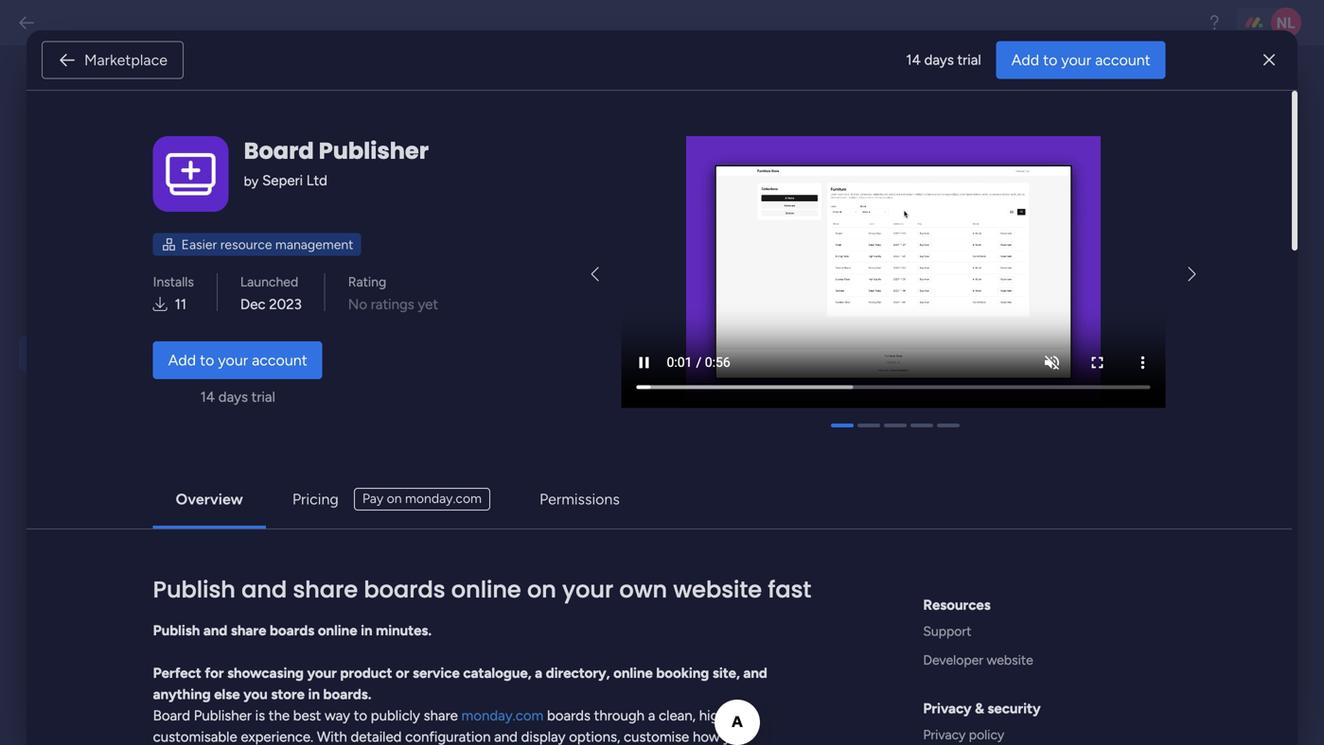 Task type: locate. For each thing, give the bounding box(es) containing it.
add to your account for the left add to your account button
[[168, 352, 307, 369]]

management
[[275, 236, 353, 253]]

0 horizontal spatial account
[[118, 635, 180, 655]]

share
[[293, 574, 358, 606], [231, 623, 266, 640], [424, 708, 458, 725]]

pricing
[[292, 491, 339, 509]]

1 vertical spatial publisher
[[194, 708, 252, 725]]

0 vertical spatial add
[[1012, 51, 1039, 69]]

privacy left policy
[[923, 727, 966, 743]]

in left minutes.
[[361, 623, 373, 640]]

api
[[314, 86, 346, 111], [372, 138, 394, 155], [398, 259, 420, 276], [480, 358, 502, 375], [371, 422, 393, 439]]

capabilities
[[371, 380, 443, 397]]

2 vertical spatial online
[[613, 665, 653, 682]]

1 vertical spatial a
[[648, 708, 655, 725]]

boards up display
[[547, 708, 591, 725]]

display
[[521, 729, 566, 746]]

privacy left the &
[[923, 701, 972, 718]]

in up best
[[308, 687, 320, 704]]

online inside perfect for showcasing your product or service catalogue, a directory, online booking site, and anything else you store in boards.
[[613, 665, 653, 682]]

1 vertical spatial add
[[168, 352, 196, 369]]

0 horizontal spatial trial
[[251, 389, 275, 406]]

2 horizontal spatial in
[[446, 380, 457, 397]]

monday.com down secure.
[[405, 491, 482, 507]]

publish and share boards online in minutes.
[[153, 623, 432, 640]]

on right pay
[[387, 491, 402, 507]]

website left fast
[[673, 574, 762, 606]]

api left token
[[371, 422, 393, 439]]

token
[[379, 86, 434, 111], [397, 138, 435, 155]]

2 vertical spatial account
[[118, 635, 180, 655]]

0 vertical spatial 14 days trial
[[906, 51, 981, 68]]

monday up capabilities
[[398, 358, 449, 375]]

permissions button down important
[[524, 481, 635, 519]]

marketplace arrow left image
[[591, 268, 599, 282]]

api right personal
[[372, 138, 394, 155]]

board up seperi
[[244, 135, 314, 167]]

14
[[906, 51, 921, 68], [200, 389, 215, 406]]

with
[[317, 729, 347, 746]]

token for api v2 token
[[379, 86, 434, 111]]

copy
[[653, 170, 685, 186]]

publisher down api v2 token
[[319, 135, 429, 167]]

noah lott image
[[1271, 8, 1302, 38]]

1 vertical spatial experience.
[[241, 729, 313, 746]]

0 vertical spatial monday
[[398, 358, 449, 375]]

customisable
[[153, 729, 237, 746]]

launched dec 2023
[[240, 274, 302, 313]]

developer
[[923, 653, 983, 669]]

add to your account button
[[996, 41, 1166, 79], [153, 342, 323, 379]]

0 horizontal spatial you
[[243, 687, 268, 704]]

permissions up "cross"
[[71, 593, 160, 614]]

2 vertical spatial in
[[308, 687, 320, 704]]

0 horizontal spatial on
[[387, 491, 402, 507]]

product
[[340, 665, 392, 682]]

1 horizontal spatial board
[[244, 135, 314, 167]]

0 vertical spatial on
[[387, 491, 402, 507]]

1 vertical spatial privacy
[[923, 727, 966, 743]]

14 days trial
[[906, 51, 981, 68], [200, 389, 275, 406]]

dapulse x slim image
[[1264, 49, 1275, 71]]

found
[[570, 259, 608, 276]]

app down capabilities
[[371, 401, 395, 418]]

overview
[[176, 491, 243, 509]]

online up through
[[613, 665, 653, 682]]

0 vertical spatial the
[[371, 259, 395, 276]]

1 horizontal spatial permissions button
[[524, 481, 635, 519]]

be
[[550, 259, 566, 276]]

and right site,
[[743, 665, 768, 682]]

1 vertical spatial publish
[[153, 623, 200, 640]]

personal api token
[[314, 138, 435, 155]]

you inside the monday app api gives you powerful capabilities in order to enhance your monday app experience. it's very important to keep your api token secure.
[[542, 358, 566, 375]]

1 horizontal spatial online
[[451, 574, 521, 606]]

permissions button up cross account copier
[[19, 585, 239, 622]]

add to your account
[[1012, 51, 1151, 69], [168, 352, 307, 369]]

back to workspace image
[[17, 13, 36, 32]]

0 horizontal spatial monday
[[398, 358, 449, 375]]

0 vertical spatial publish
[[153, 574, 236, 606]]

0 horizontal spatial website
[[673, 574, 762, 606]]

permissions down important
[[540, 491, 620, 509]]

1 horizontal spatial boards
[[364, 574, 445, 606]]

publicly
[[371, 708, 420, 725]]

marketplace button
[[42, 41, 184, 79]]

1 the from the top
[[371, 259, 395, 276]]

publish up "perfect"
[[153, 623, 200, 640]]

account inside cross account copier
[[118, 635, 180, 655]]

boards up minutes.
[[364, 574, 445, 606]]

in inside perfect for showcasing your product or service catalogue, a directory, online booking site, and anything else you store in boards.
[[308, 687, 320, 704]]

directory,
[[546, 665, 610, 682]]

0 horizontal spatial online
[[318, 623, 357, 640]]

1 horizontal spatial you
[[542, 358, 566, 375]]

1 horizontal spatial add to your account
[[1012, 51, 1151, 69]]

trial
[[957, 51, 981, 68], [251, 389, 275, 406]]

1 vertical spatial monday
[[605, 380, 656, 397]]

dec
[[240, 296, 266, 313]]

1 vertical spatial token
[[397, 138, 435, 155]]

enhance
[[515, 380, 569, 397]]

0 horizontal spatial 14
[[200, 389, 215, 406]]

by
[[244, 173, 258, 189]]

boards up showcasing
[[270, 623, 314, 640]]

1 horizontal spatial app
[[453, 358, 477, 375]]

you up the enhance
[[542, 358, 566, 375]]

0 horizontal spatial board
[[153, 708, 190, 725]]

in left order
[[446, 380, 457, 397]]

add for the left add to your account button
[[168, 352, 196, 369]]

1 vertical spatial account
[[252, 352, 307, 369]]

experience. inside the monday app api gives you powerful capabilities in order to enhance your monday app experience. it's very important to keep your api token secure.
[[399, 401, 471, 418]]

0 horizontal spatial permissions button
[[19, 585, 239, 622]]

you
[[542, 358, 566, 375], [243, 687, 268, 704]]

0 vertical spatial boards
[[364, 574, 445, 606]]

1 privacy from the top
[[923, 701, 972, 718]]

0 horizontal spatial share
[[231, 623, 266, 640]]

online up 'catalogue,'
[[451, 574, 521, 606]]

customise
[[624, 729, 689, 746]]

options,
[[569, 729, 620, 746]]

2 horizontal spatial online
[[613, 665, 653, 682]]

publisher inside board publisher by seperi ltd
[[319, 135, 429, 167]]

0 horizontal spatial add
[[168, 352, 196, 369]]

account
[[1095, 51, 1151, 69], [252, 352, 307, 369], [118, 635, 180, 655]]

personal
[[314, 138, 369, 155]]

1 horizontal spatial experience.
[[399, 401, 471, 418]]

1 vertical spatial boards
[[270, 623, 314, 640]]

experience. down the
[[241, 729, 313, 746]]

days
[[924, 51, 954, 68], [218, 389, 248, 406]]

0 vertical spatial publisher
[[319, 135, 429, 167]]

publisher down "else"
[[194, 708, 252, 725]]

board publisher is the best way to publicly share monday.com
[[153, 708, 544, 725]]

0 vertical spatial in
[[446, 380, 457, 397]]

yet
[[418, 296, 438, 313]]

experience. inside boards through a clean, highly customisable experience. with detailed configuration and display options, customise how you
[[241, 729, 313, 746]]

api v2 token
[[314, 86, 434, 111]]

app up order
[[453, 358, 477, 375]]

v2 download image
[[153, 294, 167, 316]]

the for the api documentation can be found at developers.monday.com
[[371, 259, 395, 276]]

monday up the keep
[[605, 380, 656, 397]]

0 vertical spatial account
[[1095, 51, 1151, 69]]

marketplace arrow right image
[[1188, 268, 1196, 282]]

1 vertical spatial you
[[243, 687, 268, 704]]

2 publish from the top
[[153, 623, 200, 640]]

0 horizontal spatial publisher
[[194, 708, 252, 725]]

experience. up token
[[399, 401, 471, 418]]

on up directory,
[[527, 574, 556, 606]]

2 the from the top
[[371, 358, 395, 375]]

board inside board publisher by seperi ltd
[[244, 135, 314, 167]]

1 vertical spatial 14
[[200, 389, 215, 406]]

the for the monday app api gives you powerful capabilities in order to enhance your monday app experience. it's very important to keep your api token secure.
[[371, 358, 395, 375]]

secure.
[[436, 422, 481, 439]]

the
[[371, 259, 395, 276], [371, 358, 395, 375]]

very
[[497, 401, 524, 418]]

api left v2
[[314, 86, 346, 111]]

1 vertical spatial in
[[361, 623, 373, 640]]

share up configuration
[[424, 708, 458, 725]]

overview button
[[161, 481, 258, 519]]

dapulse info image
[[333, 257, 352, 285]]

monday.com down 'catalogue,'
[[461, 708, 544, 725]]

0 horizontal spatial 14 days trial
[[200, 389, 275, 406]]

1 vertical spatial days
[[218, 389, 248, 406]]

add for add to your account button to the right
[[1012, 51, 1039, 69]]

minutes.
[[376, 623, 432, 640]]

the up capabilities
[[371, 358, 395, 375]]

1 vertical spatial add to your account
[[168, 352, 307, 369]]

permissions
[[540, 491, 620, 509], [71, 593, 160, 614]]

1 horizontal spatial website
[[987, 653, 1033, 669]]

seperi
[[262, 172, 303, 189]]

the inside the monday app api gives you powerful capabilities in order to enhance your monday app experience. it's very important to keep your api token secure.
[[371, 358, 395, 375]]

boards
[[364, 574, 445, 606], [270, 623, 314, 640], [547, 708, 591, 725]]

share up showcasing
[[231, 623, 266, 640]]

the inside the api documentation can be found at developers.monday.com
[[371, 259, 395, 276]]

a up the customise
[[648, 708, 655, 725]]

app
[[453, 358, 477, 375], [371, 401, 395, 418]]

developers.monday.com link
[[371, 280, 526, 297]]

customization button
[[19, 211, 239, 248]]

2 horizontal spatial boards
[[547, 708, 591, 725]]

1 horizontal spatial a
[[648, 708, 655, 725]]

publish down directory
[[153, 574, 236, 606]]

the
[[269, 708, 290, 725]]

1 vertical spatial the
[[371, 358, 395, 375]]

for
[[205, 665, 224, 682]]

1 vertical spatial permissions
[[71, 593, 160, 614]]

1 horizontal spatial account
[[252, 352, 307, 369]]

1 horizontal spatial add to your account button
[[996, 41, 1166, 79]]

it's
[[475, 401, 493, 418]]

1 vertical spatial on
[[527, 574, 556, 606]]

and down monday.com link
[[494, 729, 518, 746]]

0 vertical spatial trial
[[957, 51, 981, 68]]

pay
[[362, 491, 384, 507]]

token right v2
[[379, 86, 434, 111]]

0 vertical spatial board
[[244, 135, 314, 167]]

publish for publish and share boards online on your own website fast
[[153, 574, 236, 606]]

administration
[[33, 80, 222, 115]]

documentation
[[423, 259, 521, 276]]

permissions button
[[524, 481, 635, 519], [19, 585, 239, 622]]

0 vertical spatial experience.
[[399, 401, 471, 418]]

0 horizontal spatial add to your account
[[168, 352, 307, 369]]

you inside perfect for showcasing your product or service catalogue, a directory, online booking site, and anything else you store in boards.
[[243, 687, 268, 704]]

the up ratings
[[371, 259, 395, 276]]

customization
[[71, 219, 181, 239]]

add to your account for add to your account button to the right
[[1012, 51, 1151, 69]]

the monday app api gives you powerful capabilities in order to enhance your monday app experience. it's very important to keep your api token secure.
[[371, 358, 673, 439]]

api up ratings
[[398, 259, 420, 276]]

0 vertical spatial days
[[924, 51, 954, 68]]

0 vertical spatial add to your account
[[1012, 51, 1151, 69]]

0 horizontal spatial a
[[535, 665, 542, 682]]

account for add to your account button to the right
[[1095, 51, 1151, 69]]

you up is
[[243, 687, 268, 704]]

0 vertical spatial a
[[535, 665, 542, 682]]

2 vertical spatial boards
[[547, 708, 591, 725]]

share up publish and share boards online in minutes.
[[293, 574, 358, 606]]

and inside perfect for showcasing your product or service catalogue, a directory, online booking site, and anything else you store in boards.
[[743, 665, 768, 682]]

publisher for board publisher is the best way to publicly share monday.com
[[194, 708, 252, 725]]

catalogue,
[[463, 665, 532, 682]]

0 vertical spatial online
[[451, 574, 521, 606]]

0 horizontal spatial boards
[[270, 623, 314, 640]]

1 horizontal spatial publisher
[[319, 135, 429, 167]]

online up "product"
[[318, 623, 357, 640]]

1 vertical spatial trial
[[251, 389, 275, 406]]

1 vertical spatial board
[[153, 708, 190, 725]]

launched
[[240, 274, 298, 290]]

1 vertical spatial monday.com
[[461, 708, 544, 725]]

0 vertical spatial you
[[542, 358, 566, 375]]

0 horizontal spatial days
[[218, 389, 248, 406]]

2 horizontal spatial share
[[424, 708, 458, 725]]

resource
[[220, 236, 272, 253]]

own
[[619, 574, 667, 606]]

privacy
[[923, 701, 972, 718], [923, 727, 966, 743]]

1 vertical spatial add to your account button
[[153, 342, 323, 379]]

a
[[535, 665, 542, 682], [648, 708, 655, 725]]

website up security
[[987, 653, 1033, 669]]

1 vertical spatial share
[[231, 623, 266, 640]]

1 vertical spatial 14 days trial
[[200, 389, 275, 406]]

&
[[975, 701, 984, 718]]

1 horizontal spatial on
[[527, 574, 556, 606]]

token down api v2 token
[[397, 138, 435, 155]]

resources support
[[923, 597, 991, 640]]

1 horizontal spatial days
[[924, 51, 954, 68]]

a left directory,
[[535, 665, 542, 682]]

0 vertical spatial privacy
[[923, 701, 972, 718]]

board down anything
[[153, 708, 190, 725]]

1 vertical spatial online
[[318, 623, 357, 640]]

1 horizontal spatial add
[[1012, 51, 1039, 69]]

2 horizontal spatial account
[[1095, 51, 1151, 69]]

1 publish from the top
[[153, 574, 236, 606]]

0 horizontal spatial in
[[308, 687, 320, 704]]



Task type: vqa. For each thing, say whether or not it's contained in the screenshot.
"Personal API Token"
yes



Task type: describe. For each thing, give the bounding box(es) containing it.
token
[[396, 422, 432, 439]]

board for board publisher is the best way to publicly share monday.com
[[153, 708, 190, 725]]

best
[[293, 708, 321, 725]]

powerful
[[569, 358, 625, 375]]

a inside boards through a clean, highly customisable experience. with detailed configuration and display options, customise how you
[[648, 708, 655, 725]]

1 vertical spatial permissions button
[[19, 585, 239, 622]]

marketplace
[[84, 51, 168, 69]]

and up publish and share boards online in minutes.
[[241, 574, 287, 606]]

way
[[325, 708, 350, 725]]

1 horizontal spatial permissions
[[540, 491, 620, 509]]

security
[[988, 701, 1041, 718]]

highly
[[699, 708, 737, 725]]

0 horizontal spatial add to your account button
[[153, 342, 323, 379]]

api inside the api documentation can be found at developers.monday.com
[[398, 259, 420, 276]]

boards for on
[[364, 574, 445, 606]]

installs
[[153, 274, 194, 290]]

and up for
[[203, 623, 227, 640]]

monday.com link
[[461, 708, 544, 725]]

0 vertical spatial monday.com
[[405, 491, 482, 507]]

directory
[[138, 510, 206, 531]]

1 horizontal spatial trial
[[957, 51, 981, 68]]

a inside perfect for showcasing your product or service catalogue, a directory, online booking site, and anything else you store in boards.
[[535, 665, 542, 682]]

1 horizontal spatial monday
[[605, 380, 656, 397]]

else
[[214, 687, 240, 704]]

at
[[611, 259, 624, 276]]

store
[[271, 687, 305, 704]]

gives
[[505, 358, 539, 375]]

boards.
[[323, 687, 372, 704]]

easier
[[181, 236, 217, 253]]

cross
[[70, 635, 113, 655]]

publisher for board publisher by seperi ltd
[[319, 135, 429, 167]]

configuration
[[405, 729, 491, 746]]

0 horizontal spatial permissions
[[71, 593, 160, 614]]

2 privacy from the top
[[923, 727, 966, 743]]

1 vertical spatial website
[[987, 653, 1033, 669]]

easier resource management element
[[153, 233, 361, 256]]

online for in
[[318, 623, 357, 640]]

0 vertical spatial website
[[673, 574, 762, 606]]

2023
[[269, 296, 302, 313]]

easier resource management
[[181, 236, 353, 253]]

and inside boards through a clean, highly customisable experience. with detailed configuration and display options, customise how you
[[494, 729, 518, 746]]

important
[[528, 401, 590, 418]]

developers.monday.com
[[371, 280, 526, 297]]

can
[[524, 259, 547, 276]]

site,
[[713, 665, 740, 682]]

fast
[[768, 574, 812, 606]]

perfect
[[153, 665, 201, 682]]

account for the left add to your account button
[[252, 352, 307, 369]]

service
[[413, 665, 460, 682]]

is
[[255, 708, 265, 725]]

api up order
[[480, 358, 502, 375]]

v2
[[351, 86, 374, 111]]

share for publish and share boards online on your own website fast
[[293, 574, 358, 606]]

pay on monday.com
[[362, 491, 482, 507]]

developer website
[[923, 653, 1033, 669]]

publish and share boards online on your own website fast
[[153, 574, 812, 606]]

share for publish and share boards online in minutes.
[[231, 623, 266, 640]]

perfect for showcasing your product or service catalogue, a directory, online booking site, and anything else you store in boards.
[[153, 665, 768, 704]]

app logo image
[[153, 136, 229, 212]]

cross account copier button
[[19, 627, 239, 690]]

regenerate button
[[619, 132, 693, 162]]

token for personal api token
[[397, 138, 435, 155]]

board publisher by seperi ltd
[[244, 135, 429, 189]]

1 horizontal spatial in
[[361, 623, 373, 640]]

or
[[396, 665, 409, 682]]

resources
[[923, 597, 991, 614]]

content directory button
[[19, 502, 239, 539]]

copier
[[70, 661, 118, 681]]

policy
[[969, 727, 1005, 743]]

order
[[461, 380, 495, 397]]

in inside the monday app api gives you powerful capabilities in order to enhance your monday app experience. it's very important to keep your api token secure.
[[446, 380, 457, 397]]

support
[[923, 624, 972, 640]]

help image
[[1205, 13, 1224, 32]]

ltd
[[306, 172, 327, 189]]

anything
[[153, 687, 211, 704]]

booking
[[656, 665, 709, 682]]

the api documentation can be found at developers.monday.com
[[371, 259, 624, 297]]

ratings
[[371, 296, 414, 313]]

1 vertical spatial app
[[371, 401, 395, 418]]

detailed
[[351, 729, 402, 746]]

copy button
[[625, 163, 693, 193]]

clean,
[[659, 708, 696, 725]]

boards inside boards through a clean, highly customisable experience. with detailed configuration and display options, customise how you
[[547, 708, 591, 725]]

2 vertical spatial share
[[424, 708, 458, 725]]

no
[[348, 296, 367, 313]]

rating no ratings yet
[[348, 274, 438, 313]]

regenerate
[[626, 140, 685, 153]]

how
[[693, 729, 720, 746]]

boards through a clean, highly customisable experience. with detailed configuration and display options, customise how you
[[153, 708, 752, 746]]

rating
[[348, 274, 386, 290]]

1 horizontal spatial 14 days trial
[[906, 51, 981, 68]]

publish for publish and share boards online in minutes.
[[153, 623, 200, 640]]

through
[[594, 708, 645, 725]]

your inside perfect for showcasing your product or service catalogue, a directory, online booking site, and anything else you store in boards.
[[307, 665, 337, 682]]

showcasing
[[227, 665, 304, 682]]

keep
[[611, 401, 642, 418]]

11
[[175, 296, 187, 313]]

cross account copier
[[70, 635, 180, 681]]

0 vertical spatial permissions button
[[524, 481, 635, 519]]

board for board publisher by seperi ltd
[[244, 135, 314, 167]]

online for on
[[451, 574, 521, 606]]

0 vertical spatial 14
[[906, 51, 921, 68]]

0 vertical spatial app
[[453, 358, 477, 375]]

content
[[71, 510, 134, 531]]

boards for in
[[270, 623, 314, 640]]



